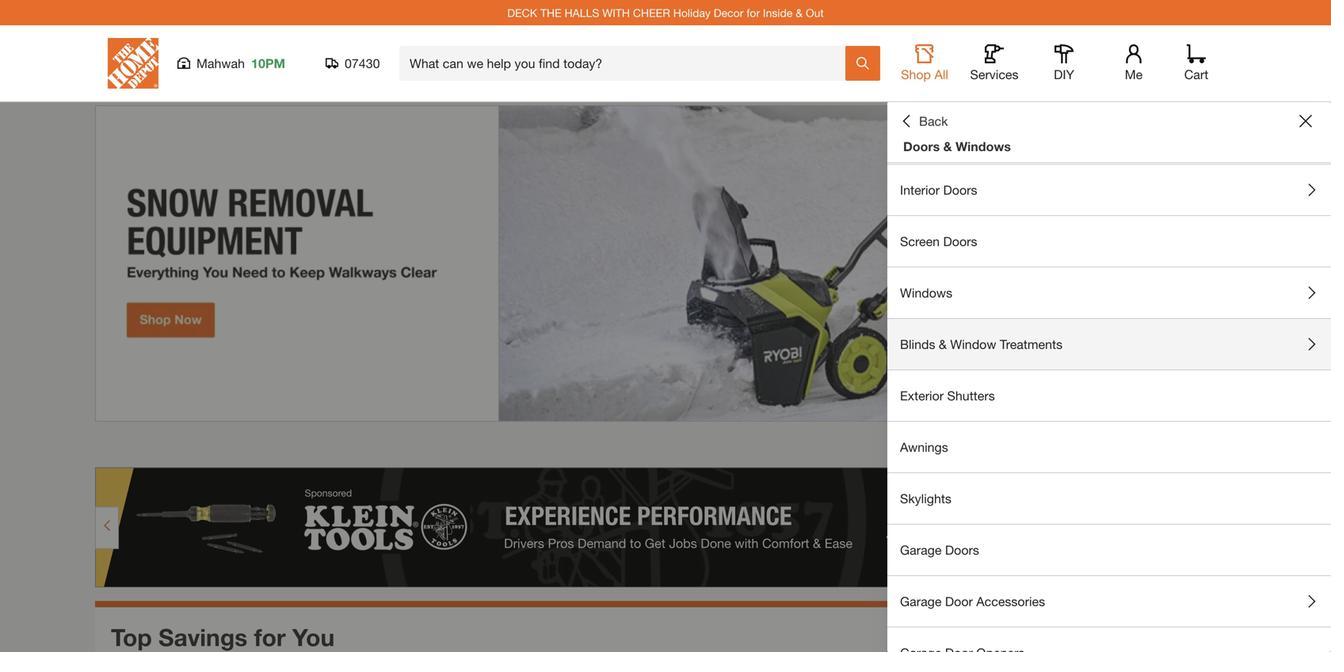Task type: describe. For each thing, give the bounding box(es) containing it.
out
[[806, 6, 824, 19]]

screen
[[900, 234, 940, 249]]

blinds
[[900, 337, 935, 352]]

me
[[1125, 67, 1143, 82]]

garage for garage doors
[[900, 543, 942, 558]]

windows inside button
[[900, 286, 953, 301]]

the
[[540, 6, 562, 19]]

0 vertical spatial &
[[796, 6, 803, 19]]

cart link
[[1179, 44, 1214, 82]]

patio
[[900, 131, 929, 146]]

deck
[[507, 6, 537, 19]]

exterior shutters
[[900, 389, 995, 404]]

holiday
[[673, 6, 711, 19]]

garage doors
[[900, 543, 979, 558]]

back button
[[900, 113, 948, 129]]

interior
[[900, 183, 940, 198]]

shop all button
[[899, 44, 950, 82]]

doors for screen doors
[[943, 234, 977, 249]]

exterior
[[900, 389, 944, 404]]

shop
[[901, 67, 931, 82]]

garage door accessories
[[900, 595, 1045, 610]]

awnings link
[[888, 422, 1331, 473]]

deck the halls with cheer holiday decor for inside & out link
[[507, 6, 824, 19]]

garage door accessories button
[[888, 577, 1331, 628]]

doors for interior doors
[[943, 183, 977, 198]]

diy
[[1054, 67, 1074, 82]]

savings
[[158, 624, 247, 652]]

exterior shutters link
[[888, 371, 1331, 422]]

doors down back button
[[903, 139, 940, 154]]

blinds & window treatments
[[900, 337, 1063, 352]]

& for blinds
[[939, 337, 947, 352]]

1 horizontal spatial for
[[747, 6, 760, 19]]

patio doors link
[[888, 113, 1331, 164]]

diy button
[[1039, 44, 1090, 82]]

services
[[970, 67, 1019, 82]]

1 horizontal spatial windows
[[956, 139, 1011, 154]]

windows button
[[888, 268, 1331, 319]]

skylights link
[[888, 474, 1331, 525]]

inside
[[763, 6, 793, 19]]

skylights
[[900, 492, 952, 507]]

halls
[[565, 6, 599, 19]]

mahwah 10pm
[[197, 56, 285, 71]]

doors for patio doors
[[933, 131, 967, 146]]

treatments
[[1000, 337, 1063, 352]]

What can we help you find today? search field
[[410, 47, 845, 80]]

with
[[602, 6, 630, 19]]

cheer
[[633, 6, 670, 19]]

accessories
[[977, 595, 1045, 610]]



Task type: vqa. For each thing, say whether or not it's contained in the screenshot.
the right Workshops
no



Task type: locate. For each thing, give the bounding box(es) containing it.
1 vertical spatial garage
[[900, 595, 942, 610]]

garage
[[900, 543, 942, 558], [900, 595, 942, 610]]

drawer close image
[[1300, 115, 1312, 128]]

doors right interior
[[943, 183, 977, 198]]

window
[[950, 337, 997, 352]]

feedback link image
[[1310, 268, 1331, 353]]

windows down screen
[[900, 286, 953, 301]]

shop all
[[901, 67, 949, 82]]

all
[[935, 67, 949, 82]]

& left out on the right
[[796, 6, 803, 19]]

for left you
[[254, 624, 286, 652]]

blinds & window treatments button
[[888, 319, 1331, 370]]

garage inside button
[[900, 595, 942, 610]]

image for snow removal equipment everything you need to keep walkways clear image
[[95, 105, 1236, 422]]

cart
[[1185, 67, 1209, 82]]

decor
[[714, 6, 744, 19]]

&
[[796, 6, 803, 19], [944, 139, 952, 154], [939, 337, 947, 352]]

doors up door
[[945, 543, 979, 558]]

1 vertical spatial windows
[[900, 286, 953, 301]]

awnings
[[900, 440, 948, 455]]

patio doors
[[900, 131, 967, 146]]

0 vertical spatial garage
[[900, 543, 942, 558]]

windows up interior doors
[[956, 139, 1011, 154]]

interior doors
[[900, 183, 977, 198]]

for
[[747, 6, 760, 19], [254, 624, 286, 652]]

1 garage from the top
[[900, 543, 942, 558]]

for left inside
[[747, 6, 760, 19]]

& inside button
[[939, 337, 947, 352]]

doors & windows
[[903, 139, 1011, 154]]

garage down skylights
[[900, 543, 942, 558]]

1 vertical spatial &
[[944, 139, 952, 154]]

& for doors
[[944, 139, 952, 154]]

0 horizontal spatial for
[[254, 624, 286, 652]]

windows
[[956, 139, 1011, 154], [900, 286, 953, 301]]

screen doors link
[[888, 216, 1331, 267]]

& down back
[[944, 139, 952, 154]]

me button
[[1109, 44, 1159, 82]]

deck the halls with cheer holiday decor for inside & out
[[507, 6, 824, 19]]

0 horizontal spatial windows
[[900, 286, 953, 301]]

doors
[[933, 131, 967, 146], [903, 139, 940, 154], [943, 183, 977, 198], [943, 234, 977, 249], [945, 543, 979, 558]]

0 vertical spatial windows
[[956, 139, 1011, 154]]

garage doors link
[[888, 525, 1331, 576]]

top
[[111, 624, 152, 652]]

0 vertical spatial for
[[747, 6, 760, 19]]

07430 button
[[326, 55, 380, 71]]

door
[[945, 595, 973, 610]]

10pm
[[251, 56, 285, 71]]

shutters
[[947, 389, 995, 404]]

top savings for you
[[111, 624, 335, 652]]

you
[[292, 624, 335, 652]]

07430
[[345, 56, 380, 71]]

mahwah
[[197, 56, 245, 71]]

doors inside "button"
[[943, 183, 977, 198]]

the home depot logo image
[[108, 38, 158, 89]]

garage left door
[[900, 595, 942, 610]]

services button
[[969, 44, 1020, 82]]

1 vertical spatial for
[[254, 624, 286, 652]]

2 vertical spatial &
[[939, 337, 947, 352]]

screen doors
[[900, 234, 977, 249]]

interior doors button
[[888, 165, 1331, 216]]

doors right screen
[[943, 234, 977, 249]]

doors down back
[[933, 131, 967, 146]]

2 garage from the top
[[900, 595, 942, 610]]

& right "blinds"
[[939, 337, 947, 352]]

back
[[919, 114, 948, 129]]

garage for garage door accessories
[[900, 595, 942, 610]]

doors for garage doors
[[945, 543, 979, 558]]



